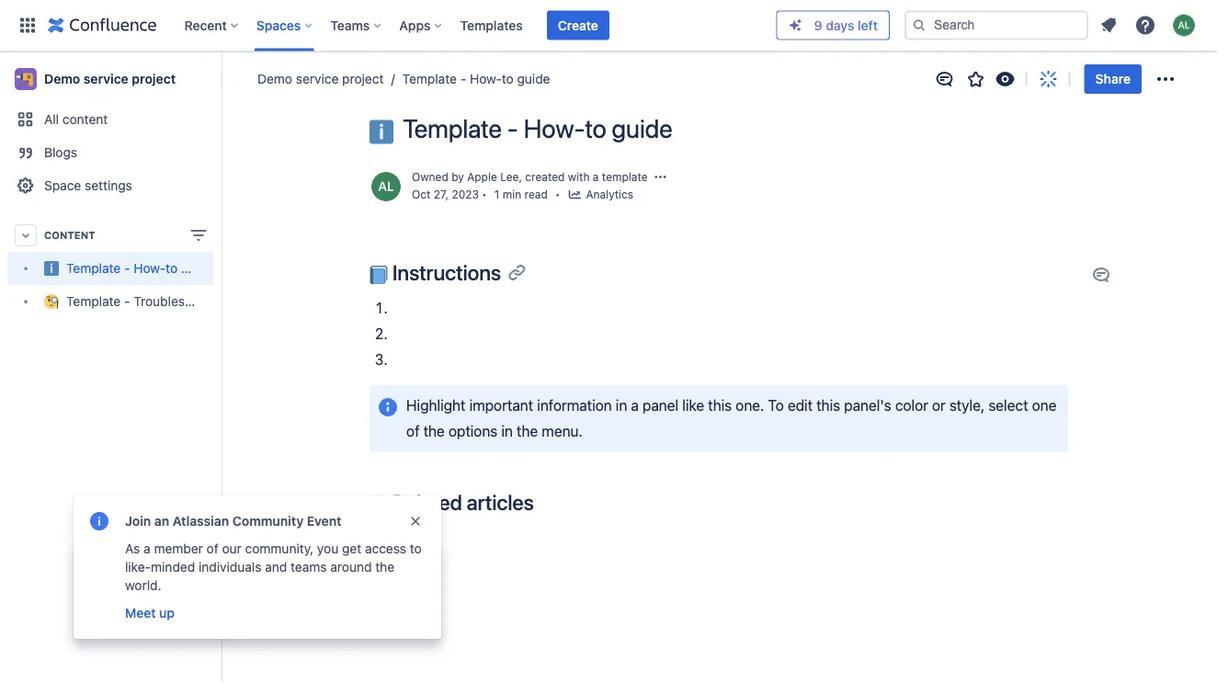 Task type: describe. For each thing, give the bounding box(es) containing it.
manage page ownership image
[[653, 170, 668, 184]]

select
[[989, 397, 1029, 414]]

notification icon image
[[1098, 14, 1120, 36]]

create
[[558, 17, 599, 33]]

share
[[1096, 71, 1131, 86]]

spaces
[[256, 17, 301, 33]]

- inside 'link'
[[124, 294, 130, 309]]

2 service from the left
[[296, 71, 339, 86]]

blogs link
[[7, 136, 213, 169]]

lee
[[500, 170, 519, 183]]

to inside you don't have the right permissions; talk to your admin about adjusting them.
[[374, 589, 386, 604]]

member
[[154, 541, 203, 556]]

by
[[452, 170, 464, 183]]

of inside as a member of our community, you get access to like-minded individuals and teams around the world.
[[207, 541, 219, 556]]

2 this from the left
[[817, 397, 841, 414]]

banner containing recent
[[0, 0, 1218, 52]]

content
[[44, 229, 95, 241]]

don't
[[151, 589, 181, 604]]

2 horizontal spatial guide
[[612, 113, 673, 143]]

important
[[470, 397, 534, 414]]

min
[[503, 188, 522, 201]]

search image
[[912, 18, 927, 33]]

templates
[[460, 17, 523, 33]]

related
[[393, 490, 462, 515]]

to up with a template button
[[585, 113, 607, 143]]

as a member of our community, you get access to like-minded individuals and teams around the world.
[[125, 541, 422, 593]]

one.
[[736, 397, 765, 414]]

the inside as a member of our community, you get access to like-minded individuals and teams around the world.
[[375, 560, 395, 575]]

panel info image
[[377, 396, 399, 418]]

meet up button
[[123, 602, 177, 624]]

stop watching image
[[995, 68, 1017, 90]]

- up lee
[[507, 113, 518, 143]]

owned by apple lee , created with a template
[[412, 170, 648, 183]]

your
[[389, 589, 415, 604]]

permissions;
[[270, 589, 345, 604]]

create
[[182, 561, 222, 577]]

we
[[125, 561, 144, 577]]

teams button
[[325, 11, 388, 40]]

about
[[165, 607, 199, 623]]

get
[[342, 541, 362, 556]]

dismiss image
[[408, 514, 423, 529]]

edit
[[788, 397, 813, 414]]

settings
[[85, 178, 132, 193]]

spaces button
[[251, 11, 319, 40]]

up
[[159, 606, 175, 621]]

analytics
[[586, 188, 634, 201]]

instructions
[[388, 260, 501, 285]]

articles
[[467, 490, 534, 515]]

template - troubleshooting article link
[[7, 285, 270, 318]]

meet
[[125, 606, 156, 621]]

as
[[125, 541, 140, 556]]

content button
[[7, 219, 213, 252]]

owned
[[412, 170, 449, 183]]

apps button
[[394, 11, 449, 40]]

the down highlight
[[424, 422, 445, 440]]

color
[[896, 397, 929, 414]]

how- inside the space element
[[134, 261, 166, 276]]

admin
[[125, 607, 161, 623]]

our
[[222, 541, 242, 556]]

can't
[[148, 561, 179, 577]]

1 horizontal spatial demo service project link
[[258, 70, 384, 88]]

join an atlassian community event
[[125, 514, 342, 529]]

- down templates link
[[461, 71, 466, 86]]

tree inside the space element
[[7, 252, 270, 318]]

a down our
[[225, 561, 232, 577]]

apple
[[467, 170, 497, 183]]

related articles
[[388, 490, 534, 515]]

27,
[[434, 188, 449, 201]]

atlassian
[[173, 514, 229, 529]]

1 vertical spatial how-
[[524, 113, 585, 143]]

community,
[[245, 541, 314, 556]]

with a template button
[[568, 169, 648, 185]]

9 days left
[[814, 17, 878, 33]]

talk
[[349, 589, 370, 604]]

quick summary image
[[1038, 68, 1060, 90]]

template
[[602, 170, 648, 183]]

,
[[519, 170, 522, 183]]

0 horizontal spatial template - how-to guide link
[[7, 252, 214, 285]]

you for community,
[[317, 541, 339, 556]]

teams
[[330, 17, 370, 33]]

space
[[44, 178, 81, 193]]

an
[[154, 514, 169, 529]]

copy image
[[532, 491, 554, 513]]

article
[[233, 294, 270, 309]]

event
[[307, 514, 342, 529]]

share button
[[1085, 64, 1142, 94]]

guide inside the space element
[[181, 261, 214, 276]]

panel
[[643, 397, 679, 414]]

all content
[[44, 112, 108, 127]]

apps
[[399, 17, 431, 33]]

information
[[537, 397, 612, 414]]

- up template - troubleshooting article 'link'
[[124, 261, 130, 276]]

create link
[[547, 11, 610, 40]]

service inside the space element
[[84, 71, 129, 86]]

teams
[[291, 560, 327, 575]]

highlight important information in a panel like this one. to edit this panel's color or style, select one of the options in the menu.
[[407, 397, 1061, 440]]

premium icon image
[[789, 18, 803, 33]]

meet up
[[125, 606, 175, 621]]



Task type: locate. For each thing, give the bounding box(es) containing it.
and
[[265, 560, 287, 575]]

page
[[236, 561, 266, 577]]

world.
[[125, 578, 161, 593]]

1 demo service project from the left
[[44, 71, 176, 86]]

days
[[826, 17, 855, 33]]

confluence image
[[48, 14, 157, 36], [48, 14, 157, 36]]

0 vertical spatial of
[[407, 422, 420, 440]]

0 horizontal spatial of
[[207, 541, 219, 556]]

1
[[495, 188, 500, 201]]

0 horizontal spatial service
[[84, 71, 129, 86]]

right
[[239, 589, 267, 604]]

all
[[44, 112, 59, 127]]

1 vertical spatial guide
[[612, 113, 673, 143]]

1 horizontal spatial in
[[616, 397, 627, 414]]

of
[[407, 422, 420, 440], [207, 541, 219, 556]]

a inside as a member of our community, you get access to like-minded individuals and teams around the world.
[[144, 541, 151, 556]]

template - how-to guide up 'created' on the left top of page
[[403, 113, 673, 143]]

appswitcher icon image
[[17, 14, 39, 36]]

comment icon image
[[1091, 264, 1113, 286]]

space settings link
[[7, 169, 213, 202]]

of inside "highlight important information in a panel like this one. to edit this panel's color or style, select one of the options in the menu."
[[407, 422, 420, 440]]

this right like
[[708, 397, 732, 414]]

to up template - troubleshooting article
[[166, 261, 178, 276]]

project inside the space element
[[132, 71, 176, 86]]

1 horizontal spatial demo
[[258, 71, 292, 86]]

to right talk
[[374, 589, 386, 604]]

2 demo service project from the left
[[258, 71, 384, 86]]

1 horizontal spatial you
[[317, 541, 339, 556]]

template
[[403, 71, 457, 86], [403, 113, 502, 143], [66, 261, 121, 276], [66, 294, 121, 309]]

demo service project link
[[7, 61, 213, 97], [258, 70, 384, 88]]

or
[[933, 397, 946, 414]]

1 service from the left
[[84, 71, 129, 86]]

0 horizontal spatial in
[[502, 422, 513, 440]]

0 horizontal spatial project
[[132, 71, 176, 86]]

have
[[185, 589, 213, 604]]

0 horizontal spatial how-
[[134, 261, 166, 276]]

a
[[593, 170, 599, 183], [631, 397, 639, 414], [144, 541, 151, 556], [225, 561, 232, 577]]

1 horizontal spatial template - how-to guide link
[[384, 70, 550, 88]]

tree containing template - how-to guide
[[7, 252, 270, 318]]

highlight
[[407, 397, 466, 414]]

to inside the space element
[[166, 261, 178, 276]]

1 vertical spatial of
[[207, 541, 219, 556]]

you for for
[[291, 561, 313, 577]]

one
[[1033, 397, 1057, 414]]

apple lee image
[[372, 172, 401, 201]]

the up adjusting
[[216, 589, 236, 604]]

0 horizontal spatial demo
[[44, 71, 80, 86]]

copy image
[[507, 261, 529, 283]]

0 horizontal spatial this
[[708, 397, 732, 414]]

1 horizontal spatial project
[[342, 71, 384, 86]]

them.
[[260, 607, 294, 623]]

0 vertical spatial template - how-to guide
[[403, 71, 550, 86]]

guide down templates link
[[517, 71, 550, 86]]

to
[[502, 71, 514, 86], [585, 113, 607, 143], [166, 261, 178, 276], [410, 541, 422, 556], [374, 589, 386, 604]]

how- down templates link
[[470, 71, 502, 86]]

content
[[62, 112, 108, 127]]

you inside as a member of our community, you get access to like-minded individuals and teams around the world.
[[317, 541, 339, 556]]

template - troubleshooting article
[[66, 294, 270, 309]]

this right edit
[[817, 397, 841, 414]]

0 horizontal spatial demo service project link
[[7, 61, 213, 97]]

0 vertical spatial guide
[[517, 71, 550, 86]]

around
[[330, 560, 372, 575]]

demo service project
[[44, 71, 176, 86], [258, 71, 384, 86]]

2 project from the left
[[342, 71, 384, 86]]

you right for
[[291, 561, 313, 577]]

Search field
[[905, 11, 1089, 40]]

left
[[858, 17, 878, 33]]

-
[[461, 71, 466, 86], [507, 113, 518, 143], [124, 261, 130, 276], [124, 294, 130, 309]]

service down spaces 'popup button'
[[296, 71, 339, 86]]

apple lee link
[[467, 170, 519, 183]]

1 horizontal spatial service
[[296, 71, 339, 86]]

the
[[424, 422, 445, 440], [517, 422, 538, 440], [375, 560, 395, 575], [216, 589, 236, 604]]

demo
[[44, 71, 80, 86], [258, 71, 292, 86]]

adjusting
[[202, 607, 257, 623]]

options
[[449, 422, 498, 440]]

of down highlight
[[407, 422, 420, 440]]

template - how-to guide down templates link
[[403, 71, 550, 86]]

1 min read
[[495, 188, 548, 201]]

template - how-to guide link down templates link
[[384, 70, 550, 88]]

project up all content "link"
[[132, 71, 176, 86]]

minded
[[151, 560, 195, 575]]

menu.
[[542, 422, 583, 440]]

a right as
[[144, 541, 151, 556]]

demo service project link down teams
[[258, 70, 384, 88]]

of left our
[[207, 541, 219, 556]]

service
[[84, 71, 129, 86], [296, 71, 339, 86]]

community
[[232, 514, 304, 529]]

2 vertical spatial guide
[[181, 261, 214, 276]]

1 this from the left
[[708, 397, 732, 414]]

1 vertical spatial template - how-to guide
[[403, 113, 673, 143]]

demo inside the space element
[[44, 71, 80, 86]]

a right with
[[593, 170, 599, 183]]

template inside 'link'
[[66, 294, 121, 309]]

created
[[525, 170, 565, 183]]

you
[[317, 541, 339, 556], [291, 561, 313, 577]]

more actions image
[[1155, 68, 1177, 90]]

demo down spaces
[[258, 71, 292, 86]]

1 vertical spatial template - how-to guide link
[[7, 252, 214, 285]]

templates link
[[455, 11, 529, 40]]

0 vertical spatial how-
[[470, 71, 502, 86]]

2 demo from the left
[[258, 71, 292, 86]]

with
[[568, 170, 590, 183]]

troubleshooting
[[134, 294, 230, 309]]

template - how-to guide inside tree
[[66, 261, 214, 276]]

space element
[[0, 52, 270, 683]]

1 horizontal spatial demo service project
[[258, 71, 384, 86]]

space settings
[[44, 178, 132, 193]]

panel's
[[844, 397, 892, 414]]

template - how-to guide link
[[384, 70, 550, 88], [7, 252, 214, 285]]

1 horizontal spatial of
[[407, 422, 420, 440]]

access
[[365, 541, 407, 556]]

0 vertical spatial you
[[317, 541, 339, 556]]

demo up all
[[44, 71, 80, 86]]

help icon image
[[1135, 14, 1157, 36]]

a inside "highlight important information in a panel like this one. to edit this panel's color or style, select one of the options in the menu."
[[631, 397, 639, 414]]

demo service project up all content "link"
[[44, 71, 176, 86]]

in left panel at the right of page
[[616, 397, 627, 414]]

recent
[[184, 17, 227, 33]]

how- up 'created' on the left top of page
[[524, 113, 585, 143]]

demo service project down teams
[[258, 71, 384, 86]]

oct 27, 2023
[[412, 188, 479, 201]]

the inside you don't have the right permissions; talk to your admin about adjusting them.
[[216, 589, 236, 604]]

like
[[683, 397, 705, 414]]

0 horizontal spatial demo service project
[[44, 71, 176, 86]]

2 horizontal spatial how-
[[524, 113, 585, 143]]

0 horizontal spatial guide
[[181, 261, 214, 276]]

style,
[[950, 397, 985, 414]]

0 vertical spatial in
[[616, 397, 627, 414]]

service up all content "link"
[[84, 71, 129, 86]]

for
[[270, 561, 287, 577]]

project down teams popup button
[[342, 71, 384, 86]]

- left "troubleshooting"
[[124, 294, 130, 309]]

1 horizontal spatial this
[[817, 397, 841, 414]]

demo service project link up all content "link"
[[7, 61, 213, 97]]

a left panel at the right of page
[[631, 397, 639, 414]]

project
[[132, 71, 176, 86], [342, 71, 384, 86]]

we can't create a page for you
[[125, 561, 313, 577]]

star image
[[965, 68, 987, 90]]

join
[[125, 514, 151, 529]]

guide up template
[[612, 113, 673, 143]]

info image
[[88, 510, 110, 533]]

your profile and preferences image
[[1174, 14, 1196, 36]]

blogs
[[44, 145, 77, 160]]

:blue_book: image
[[370, 266, 388, 284], [370, 266, 388, 284]]

banner
[[0, 0, 1218, 52]]

in down important
[[502, 422, 513, 440]]

1 horizontal spatial guide
[[517, 71, 550, 86]]

demo service project inside the space element
[[44, 71, 176, 86]]

0 horizontal spatial you
[[291, 561, 313, 577]]

template - how-to guide link down the content
[[7, 252, 214, 285]]

analytics button
[[568, 186, 634, 205]]

in
[[616, 397, 627, 414], [502, 422, 513, 440]]

9
[[814, 17, 823, 33]]

to down dismiss icon
[[410, 541, 422, 556]]

:information_source: image
[[370, 120, 394, 144], [370, 120, 394, 144]]

1 vertical spatial in
[[502, 422, 513, 440]]

global element
[[11, 0, 777, 51]]

recent button
[[179, 11, 245, 40]]

2 vertical spatial template - how-to guide
[[66, 261, 214, 276]]

1 horizontal spatial how-
[[470, 71, 502, 86]]

how-
[[470, 71, 502, 86], [524, 113, 585, 143], [134, 261, 166, 276]]

guide
[[517, 71, 550, 86], [612, 113, 673, 143], [181, 261, 214, 276]]

1 project from the left
[[132, 71, 176, 86]]

oct
[[412, 188, 431, 201]]

to
[[768, 397, 784, 414]]

to down templates link
[[502, 71, 514, 86]]

2 vertical spatial how-
[[134, 261, 166, 276]]

the down access
[[375, 560, 395, 575]]

tree
[[7, 252, 270, 318]]

1 demo from the left
[[44, 71, 80, 86]]

you left get
[[317, 541, 339, 556]]

1 vertical spatial you
[[291, 561, 313, 577]]

all content link
[[7, 103, 213, 136]]

you
[[125, 589, 147, 604]]

guide down change view image
[[181, 261, 214, 276]]

template - how-to guide up template - troubleshooting article 'link'
[[66, 261, 214, 276]]

0 vertical spatial template - how-to guide link
[[384, 70, 550, 88]]

to inside as a member of our community, you get access to like-minded individuals and teams around the world.
[[410, 541, 422, 556]]

change view image
[[188, 224, 210, 246]]

how- up template - troubleshooting article 'link'
[[134, 261, 166, 276]]

you don't have the right permissions; talk to your admin about adjusting them.
[[125, 589, 415, 623]]

2023
[[452, 188, 479, 201]]

the left menu. in the left of the page
[[517, 422, 538, 440]]



Task type: vqa. For each thing, say whether or not it's contained in the screenshot.
Computer
no



